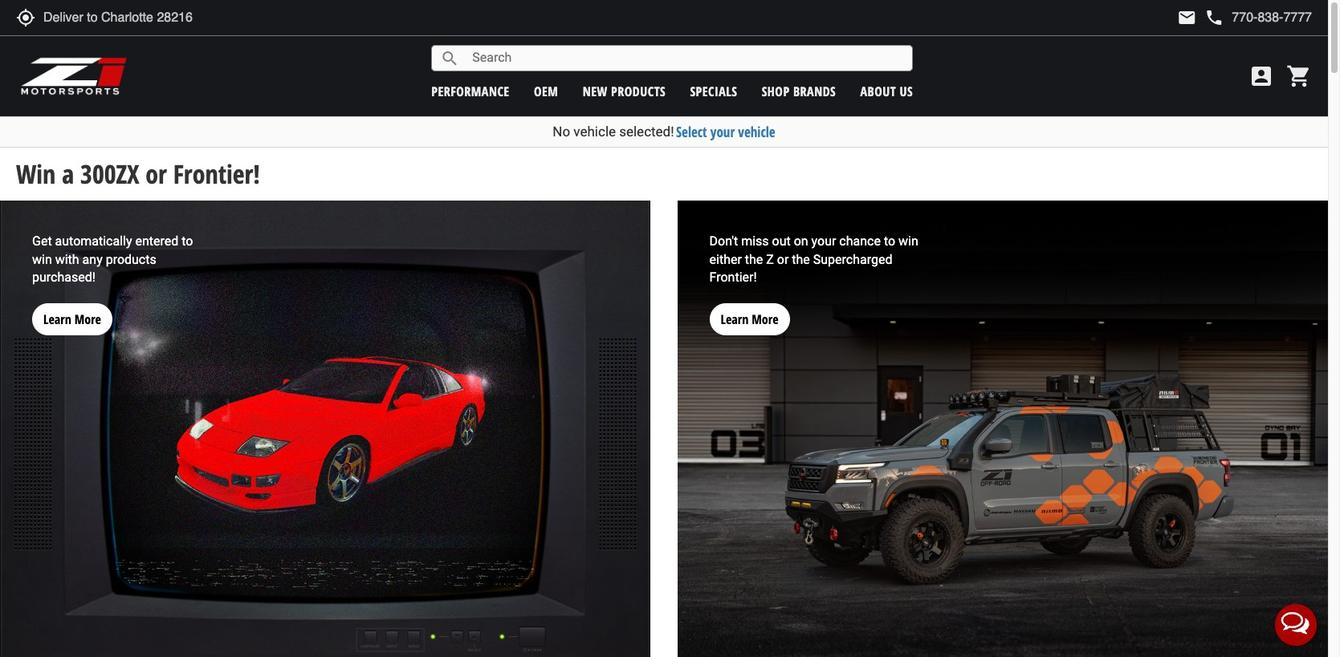 Task type: describe. For each thing, give the bounding box(es) containing it.
us
[[900, 82, 913, 100]]

a
[[62, 157, 74, 191]]

about us link
[[861, 82, 913, 100]]

mail phone
[[1178, 8, 1224, 27]]

learn more for purchased!
[[43, 311, 101, 328]]

0 vertical spatial products
[[611, 82, 666, 100]]

more for purchased!
[[74, 311, 101, 328]]

specials
[[690, 82, 738, 100]]

selected!
[[619, 124, 674, 140]]

new
[[583, 82, 608, 100]]

supercharged
[[813, 252, 893, 267]]

any
[[82, 252, 103, 267]]

or inside don't miss out on your chance to win either the z or the supercharged frontier!
[[777, 252, 789, 267]]

shop
[[762, 82, 790, 100]]

entered
[[135, 233, 178, 249]]

miss
[[741, 233, 769, 249]]

shop brands
[[762, 82, 836, 100]]

mail link
[[1178, 8, 1197, 27]]

mail
[[1178, 8, 1197, 27]]

no vehicle selected! select your vehicle
[[553, 123, 776, 141]]

1 horizontal spatial vehicle
[[738, 123, 776, 141]]

to inside don't miss out on your chance to win either the z or the supercharged frontier!
[[884, 233, 895, 249]]

your for chance
[[812, 233, 836, 249]]

get
[[32, 233, 52, 249]]

new products
[[583, 82, 666, 100]]

products inside get automatically entered to win with any products purchased!
[[106, 252, 156, 267]]

0 horizontal spatial frontier!
[[173, 157, 260, 191]]

on
[[794, 233, 808, 249]]

shop brands link
[[762, 82, 836, 100]]

shopping_cart
[[1287, 63, 1312, 89]]

chance
[[839, 233, 881, 249]]

z1 motorsports logo image
[[20, 56, 128, 96]]

to inside get automatically entered to win with any products purchased!
[[182, 233, 193, 249]]

get automatically entered to win with any products purchased!
[[32, 233, 193, 285]]

my_location
[[16, 8, 35, 27]]

automatically
[[55, 233, 132, 249]]

dsc_0495.jpg image for get automatically entered to win with any products purchased!
[[0, 201, 651, 658]]

performance
[[431, 82, 510, 100]]

vehicle inside no vehicle selected! select your vehicle
[[574, 124, 616, 140]]

learn more for either
[[721, 311, 779, 328]]

oem
[[534, 82, 558, 100]]

account_box
[[1249, 63, 1274, 89]]



Task type: vqa. For each thing, say whether or not it's contained in the screenshot.
phone link
yes



Task type: locate. For each thing, give the bounding box(es) containing it.
0 vertical spatial your
[[711, 123, 735, 141]]

1 vertical spatial or
[[777, 252, 789, 267]]

1 horizontal spatial learn more link
[[710, 288, 790, 336]]

0 horizontal spatial or
[[146, 157, 167, 191]]

1 horizontal spatial dsc_0495.jpg image
[[677, 201, 1328, 658]]

the down on
[[792, 252, 810, 267]]

1 to from the left
[[182, 233, 193, 249]]

1 horizontal spatial the
[[792, 252, 810, 267]]

0 vertical spatial or
[[146, 157, 167, 191]]

learn more link down the z
[[710, 288, 790, 336]]

to right chance
[[884, 233, 895, 249]]

more down the z
[[752, 311, 779, 328]]

2 the from the left
[[792, 252, 810, 267]]

0 vertical spatial frontier!
[[173, 157, 260, 191]]

account_box link
[[1245, 63, 1279, 89]]

learn down either
[[721, 311, 749, 328]]

1 vertical spatial win
[[32, 252, 52, 267]]

0 horizontal spatial products
[[106, 252, 156, 267]]

0 horizontal spatial dsc_0495.jpg image
[[0, 201, 651, 658]]

don't
[[710, 233, 738, 249]]

with
[[55, 252, 79, 267]]

1 vertical spatial frontier!
[[710, 270, 757, 285]]

frontier! inside don't miss out on your chance to win either the z or the supercharged frontier!
[[710, 270, 757, 285]]

about us
[[861, 82, 913, 100]]

dsc_0495.jpg image
[[0, 201, 651, 658], [677, 201, 1328, 658]]

1 learn more from the left
[[43, 311, 101, 328]]

products
[[611, 82, 666, 100], [106, 252, 156, 267]]

to right "entered"
[[182, 233, 193, 249]]

1 learn from the left
[[43, 311, 71, 328]]

z
[[766, 252, 774, 267]]

1 horizontal spatial or
[[777, 252, 789, 267]]

1 learn more link from the left
[[32, 288, 112, 336]]

select your vehicle link
[[676, 123, 776, 141]]

phone link
[[1205, 8, 1312, 27]]

win right chance
[[899, 233, 919, 249]]

0 horizontal spatial learn more link
[[32, 288, 112, 336]]

more down purchased! at the top left
[[74, 311, 101, 328]]

1 horizontal spatial your
[[812, 233, 836, 249]]

search
[[440, 49, 460, 68]]

dsc_0495.jpg image for don't miss out on your chance to win either the z or the supercharged frontier!
[[677, 201, 1328, 658]]

the
[[745, 252, 763, 267], [792, 252, 810, 267]]

about
[[861, 82, 896, 100]]

vehicle down shop
[[738, 123, 776, 141]]

0 horizontal spatial learn more
[[43, 311, 101, 328]]

more for either
[[752, 311, 779, 328]]

1 horizontal spatial more
[[752, 311, 779, 328]]

vehicle
[[738, 123, 776, 141], [574, 124, 616, 140]]

performance link
[[431, 82, 510, 100]]

2 to from the left
[[884, 233, 895, 249]]

or
[[146, 157, 167, 191], [777, 252, 789, 267]]

2 learn more link from the left
[[710, 288, 790, 336]]

frontier!
[[173, 157, 260, 191], [710, 270, 757, 285]]

the left the z
[[745, 252, 763, 267]]

win a 300zx or frontier!
[[16, 157, 260, 191]]

1 vertical spatial your
[[812, 233, 836, 249]]

or right the z
[[777, 252, 789, 267]]

oem link
[[534, 82, 558, 100]]

2 learn from the left
[[721, 311, 749, 328]]

win
[[899, 233, 919, 249], [32, 252, 52, 267]]

learn more down purchased! at the top left
[[43, 311, 101, 328]]

0 vertical spatial win
[[899, 233, 919, 249]]

brands
[[793, 82, 836, 100]]

learn
[[43, 311, 71, 328], [721, 311, 749, 328]]

1 more from the left
[[74, 311, 101, 328]]

no
[[553, 124, 570, 140]]

or right 300zx
[[146, 157, 167, 191]]

win inside don't miss out on your chance to win either the z or the supercharged frontier!
[[899, 233, 919, 249]]

don't miss out on your chance to win either the z or the supercharged frontier!
[[710, 233, 919, 285]]

learn more
[[43, 311, 101, 328], [721, 311, 779, 328]]

either
[[710, 252, 742, 267]]

products up the selected!
[[611, 82, 666, 100]]

0 horizontal spatial your
[[711, 123, 735, 141]]

1 horizontal spatial products
[[611, 82, 666, 100]]

2 more from the left
[[752, 311, 779, 328]]

your right select
[[711, 123, 735, 141]]

purchased!
[[32, 270, 95, 285]]

learn more link for purchased!
[[32, 288, 112, 336]]

more
[[74, 311, 101, 328], [752, 311, 779, 328]]

1 horizontal spatial learn more
[[721, 311, 779, 328]]

your right on
[[812, 233, 836, 249]]

300zx
[[80, 157, 139, 191]]

0 horizontal spatial to
[[182, 233, 193, 249]]

out
[[772, 233, 791, 249]]

your
[[711, 123, 735, 141], [812, 233, 836, 249]]

learn down purchased! at the top left
[[43, 311, 71, 328]]

1 the from the left
[[745, 252, 763, 267]]

0 horizontal spatial the
[[745, 252, 763, 267]]

your for vehicle
[[711, 123, 735, 141]]

2 learn more from the left
[[721, 311, 779, 328]]

1 horizontal spatial to
[[884, 233, 895, 249]]

learn more link
[[32, 288, 112, 336], [710, 288, 790, 336]]

vehicle right no
[[574, 124, 616, 140]]

new products link
[[583, 82, 666, 100]]

win down get
[[32, 252, 52, 267]]

your inside don't miss out on your chance to win either the z or the supercharged frontier!
[[812, 233, 836, 249]]

learn for don't miss out on your chance to win either the z or the supercharged frontier!
[[721, 311, 749, 328]]

1 horizontal spatial learn
[[721, 311, 749, 328]]

1 horizontal spatial frontier!
[[710, 270, 757, 285]]

specials link
[[690, 82, 738, 100]]

1 horizontal spatial win
[[899, 233, 919, 249]]

win inside get automatically entered to win with any products purchased!
[[32, 252, 52, 267]]

0 horizontal spatial more
[[74, 311, 101, 328]]

learn for get automatically entered to win with any products purchased!
[[43, 311, 71, 328]]

learn more down the z
[[721, 311, 779, 328]]

learn more link down purchased! at the top left
[[32, 288, 112, 336]]

learn more link for either
[[710, 288, 790, 336]]

products down "entered"
[[106, 252, 156, 267]]

0 horizontal spatial learn
[[43, 311, 71, 328]]

0 horizontal spatial win
[[32, 252, 52, 267]]

Search search field
[[460, 46, 912, 71]]

phone
[[1205, 8, 1224, 27]]

1 dsc_0495.jpg image from the left
[[0, 201, 651, 658]]

shopping_cart link
[[1283, 63, 1312, 89]]

2 dsc_0495.jpg image from the left
[[677, 201, 1328, 658]]

to
[[182, 233, 193, 249], [884, 233, 895, 249]]

select
[[676, 123, 707, 141]]

0 horizontal spatial vehicle
[[574, 124, 616, 140]]

win
[[16, 157, 56, 191]]

1 vertical spatial products
[[106, 252, 156, 267]]



